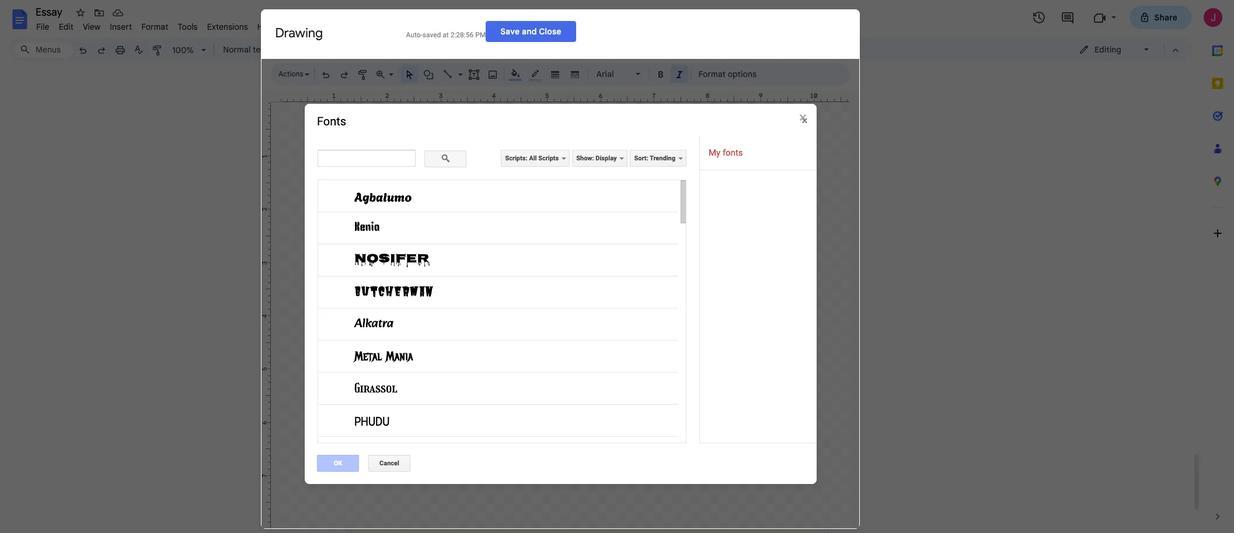 Task type: vqa. For each thing, say whether or not it's contained in the screenshot.
text field
no



Task type: describe. For each thing, give the bounding box(es) containing it.
save
[[500, 26, 520, 36]]

drawing heading
[[275, 25, 392, 41]]

share. private to only me. image
[[1139, 12, 1150, 22]]

2:28:56
[[451, 31, 474, 39]]

and
[[522, 26, 537, 36]]

auto-saved at 2:28:56 pm
[[406, 31, 486, 39]]

menu bar inside menu bar banner
[[32, 15, 279, 34]]

main toolbar
[[72, 0, 790, 332]]



Task type: locate. For each thing, give the bounding box(es) containing it.
pm
[[475, 31, 486, 39]]

Menus field
[[15, 41, 73, 58]]

save and close button
[[486, 21, 576, 42]]

save and close
[[500, 26, 561, 36]]

drawing application
[[0, 0, 1234, 534]]

drawing
[[275, 25, 323, 41]]

tab list inside menu bar banner
[[1201, 34, 1234, 501]]

drawing dialog
[[261, 9, 860, 529]]

saved
[[423, 31, 441, 39]]

tab list
[[1201, 34, 1234, 501]]

Star checkbox
[[72, 5, 89, 21]]

at
[[443, 31, 449, 39]]

menu bar
[[32, 15, 279, 34]]

Rename text field
[[32, 5, 69, 19]]

auto-
[[406, 31, 423, 39]]

close
[[539, 26, 561, 36]]

menu bar banner
[[0, 0, 1234, 534]]



